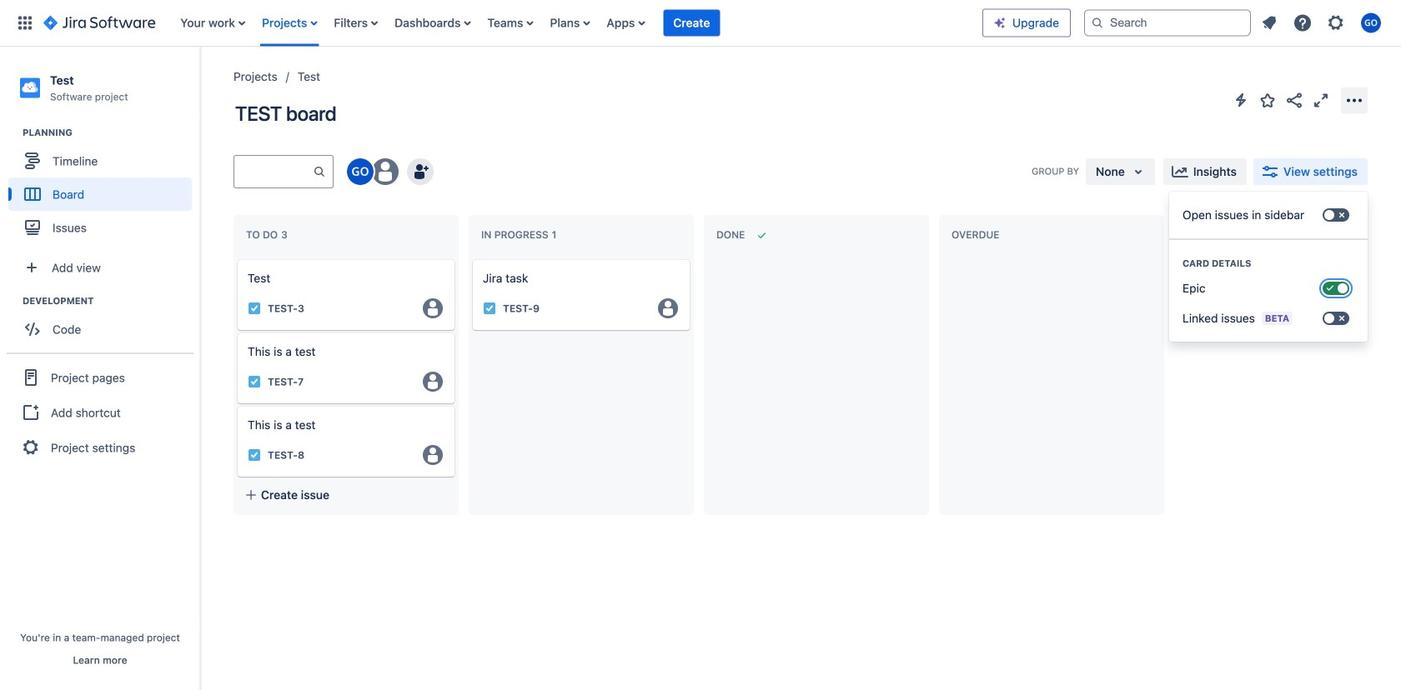 Task type: vqa. For each thing, say whether or not it's contained in the screenshot.
settings icon
no



Task type: locate. For each thing, give the bounding box(es) containing it.
1 create issue image from the left
[[226, 249, 246, 269]]

0 horizontal spatial create issue image
[[226, 249, 246, 269]]

create issue image down "in progress" element
[[461, 249, 481, 269]]

create issue image down "to do" element on the left of page
[[226, 249, 246, 269]]

star test board image
[[1258, 91, 1278, 111]]

2 vertical spatial heading
[[23, 295, 199, 308]]

heading
[[23, 126, 199, 140], [1170, 257, 1369, 270], [23, 295, 199, 308]]

list item
[[664, 0, 720, 46]]

to do element
[[246, 229, 291, 241]]

task image
[[248, 302, 261, 315]]

1 horizontal spatial list
[[1255, 8, 1392, 38]]

None search field
[[1085, 10, 1252, 36]]

enter full screen image
[[1312, 91, 1332, 111]]

create issue image
[[226, 249, 246, 269], [461, 249, 481, 269]]

task image
[[483, 302, 496, 315], [248, 376, 261, 389], [248, 449, 261, 462]]

sidebar element
[[0, 47, 200, 691]]

banner
[[0, 0, 1402, 47]]

0 vertical spatial task image
[[483, 302, 496, 315]]

1 horizontal spatial create issue image
[[461, 249, 481, 269]]

primary element
[[10, 0, 983, 46]]

2 create issue image from the left
[[461, 249, 481, 269]]

development image
[[3, 291, 23, 311]]

automations menu button icon image
[[1232, 90, 1252, 110]]

0 vertical spatial heading
[[23, 126, 199, 140]]

help image
[[1293, 13, 1313, 33]]

0 vertical spatial group
[[8, 126, 199, 250]]

jira software image
[[43, 13, 155, 33], [43, 13, 155, 33]]

group
[[8, 126, 199, 250], [8, 295, 199, 351], [7, 353, 194, 472]]

add people image
[[411, 162, 431, 182]]

group for development icon
[[8, 295, 199, 351]]

your profile and settings image
[[1362, 13, 1382, 33]]

list
[[172, 0, 983, 46], [1255, 8, 1392, 38]]

1 vertical spatial group
[[8, 295, 199, 351]]



Task type: describe. For each thing, give the bounding box(es) containing it.
more actions image
[[1345, 91, 1365, 111]]

settings image
[[1327, 13, 1347, 33]]

appswitcher icon image
[[15, 13, 35, 33]]

card details group
[[1170, 239, 1369, 342]]

1 vertical spatial task image
[[248, 376, 261, 389]]

view settings image
[[1261, 162, 1281, 182]]

create issue image for "to do" element on the left of page
[[226, 249, 246, 269]]

create issue image for "in progress" element
[[461, 249, 481, 269]]

2 vertical spatial group
[[7, 353, 194, 472]]

Search this board text field
[[234, 157, 313, 187]]

in progress element
[[481, 229, 560, 241]]

1 vertical spatial heading
[[1170, 257, 1369, 270]]

heading for planning icon
[[23, 126, 199, 140]]

create column image
[[1178, 219, 1198, 239]]

planning image
[[3, 123, 23, 143]]

notifications image
[[1260, 13, 1280, 33]]

heading for development icon
[[23, 295, 199, 308]]

search image
[[1091, 16, 1105, 30]]

0 horizontal spatial list
[[172, 0, 983, 46]]

group for planning icon
[[8, 126, 199, 250]]

sidebar navigation image
[[182, 67, 219, 100]]

2 vertical spatial task image
[[248, 449, 261, 462]]

Search field
[[1085, 10, 1252, 36]]



